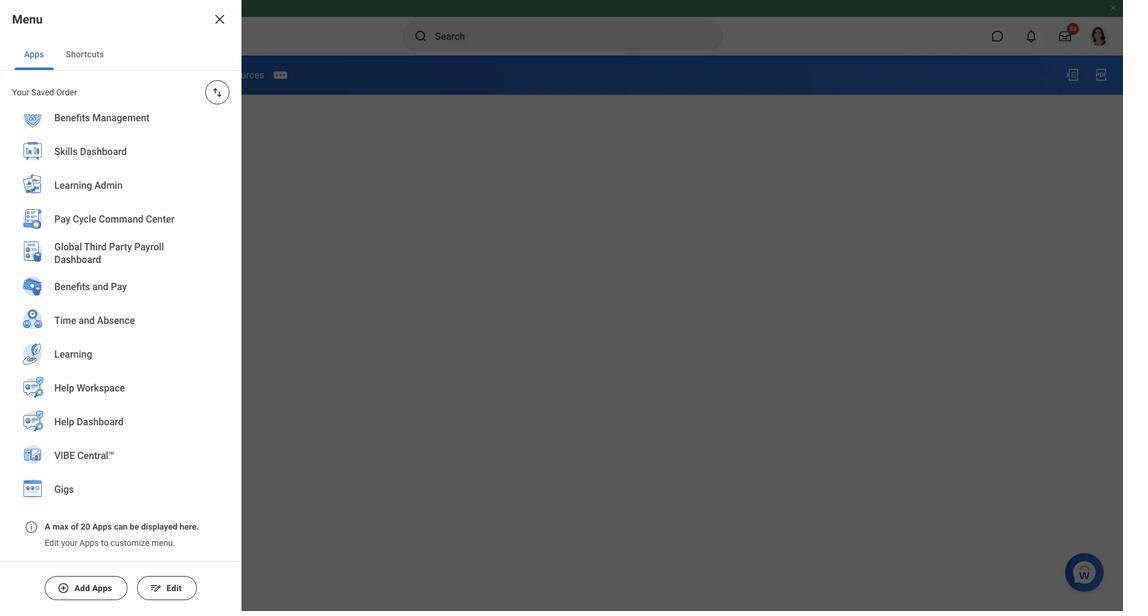Task type: locate. For each thing, give the bounding box(es) containing it.
fun
[[159, 175, 173, 185]]

help left workspace
[[54, 383, 74, 395]]

banner
[[0, 0, 1124, 56]]

0 vertical spatial edit
[[45, 539, 59, 548]]

external it case
[[91, 258, 151, 268]]

dashboard for skills
[[80, 146, 127, 158]]

edit down a
[[45, 539, 59, 548]]

0 horizontal spatial case
[[24, 213, 43, 223]]

1 benefits from the top
[[54, 113, 90, 124]]

plus circle image
[[57, 583, 70, 595]]

1 horizontal spatial pay
[[111, 282, 127, 293]]

management
[[92, 113, 150, 124]]

1 vertical spatial absence
[[97, 315, 135, 327]]

help
[[54, 383, 74, 395], [54, 417, 74, 428]]

learning link
[[14, 338, 227, 373]]

dashboard down workspace
[[77, 417, 124, 428]]

items selected list for subcategories
[[91, 158, 193, 201]]

resources inside name element
[[120, 114, 160, 123]]

edit for edit your apps to customize menu.
[[45, 539, 59, 548]]

list
[[0, 0, 242, 517]]

help workspace
[[54, 383, 125, 395]]

edit for edit
[[167, 584, 182, 594]]

1 vertical spatial items selected list
[[91, 211, 200, 299]]

0 vertical spatial dashboard
[[80, 146, 127, 158]]

20
[[81, 523, 90, 532]]

0 vertical spatial absence
[[91, 213, 123, 223]]

human resources down benefits management "link"
[[91, 137, 160, 147]]

and for time
[[79, 315, 95, 327]]

learning down time
[[54, 349, 92, 361]]

0 vertical spatial pay
[[54, 214, 70, 225]]

x image
[[213, 12, 227, 27]]

2 benefits from the top
[[54, 282, 90, 293]]

skills dashboard
[[54, 146, 127, 158]]

human resources up sort image
[[186, 69, 265, 81]]

0 horizontal spatial edit
[[45, 539, 59, 548]]

resources
[[219, 69, 265, 81], [120, 114, 160, 123], [120, 137, 160, 147]]

workspace
[[77, 383, 125, 395]]

learning down subcategories
[[54, 180, 92, 192]]

benefits list item
[[91, 158, 122, 170]]

human resources up description element
[[91, 114, 160, 123]]

company perks & fun link
[[91, 173, 173, 185]]

order
[[56, 88, 77, 97]]

0 vertical spatial and
[[126, 213, 140, 223]]

1 learning from the top
[[54, 180, 92, 192]]

search image
[[413, 29, 428, 43]]

pay cycle command center
[[54, 214, 175, 225]]

0 horizontal spatial pay
[[54, 214, 70, 225]]

2 vertical spatial resources
[[120, 137, 160, 147]]

human resources for name
[[91, 114, 160, 123]]

benefits up time
[[54, 282, 90, 293]]

human up sort image
[[186, 69, 217, 81]]

edit right text edit icon
[[167, 584, 182, 594]]

0 vertical spatial items selected list
[[91, 158, 193, 201]]

and
[[126, 213, 140, 223], [92, 282, 109, 293], [79, 315, 95, 327]]

resources down benefits management "link"
[[120, 137, 160, 147]]

2 help from the top
[[54, 417, 74, 428]]

edit
[[45, 539, 59, 548], [167, 584, 182, 594]]

1 vertical spatial and
[[92, 282, 109, 293]]

items selected list for case type
[[91, 211, 200, 299]]

dashboard
[[80, 146, 127, 158], [54, 254, 101, 266], [77, 417, 124, 428]]

items selected list
[[91, 158, 193, 201], [91, 211, 200, 299]]

workplace
[[91, 288, 130, 298]]

help inside help workspace link
[[54, 383, 74, 395]]

safety
[[133, 288, 156, 298]]

2 vertical spatial and
[[79, 315, 95, 327]]

apps left the to
[[79, 539, 99, 548]]

global navigation dialog
[[0, 0, 242, 612]]

absence
[[91, 213, 123, 223], [97, 315, 135, 327]]

items selected list containing absence and leave
[[91, 211, 200, 299]]

workplace safety
[[91, 288, 156, 298]]

2 vertical spatial human
[[91, 137, 118, 147]]

help for help dashboard
[[54, 417, 74, 428]]

items selected list containing company perks & fun
[[91, 158, 193, 201]]

1 horizontal spatial edit
[[167, 584, 182, 594]]

human inside description element
[[91, 137, 118, 147]]

benefits
[[54, 113, 90, 124], [54, 282, 90, 293]]

apps
[[24, 50, 44, 59], [92, 523, 112, 532], [79, 539, 99, 548], [92, 584, 112, 594]]

service
[[60, 66, 108, 83]]

human up benefits list item at top
[[91, 137, 118, 147]]

edit button
[[137, 577, 197, 601]]

human resources link
[[186, 69, 265, 81]]

1 vertical spatial pay
[[111, 282, 127, 293]]

dashboard down global
[[54, 254, 101, 266]]

0 vertical spatial human
[[186, 69, 217, 81]]

name
[[24, 114, 47, 123]]

0 vertical spatial help
[[54, 383, 74, 395]]

1 vertical spatial help
[[54, 417, 74, 428]]

category
[[112, 66, 171, 83]]

1 help from the top
[[54, 383, 74, 395]]

text edit image
[[150, 583, 162, 595]]

and inside view service category main content
[[126, 213, 140, 223]]

help up vibe
[[54, 417, 74, 428]]

0 vertical spatial case
[[24, 213, 43, 223]]

0 vertical spatial learning
[[54, 180, 92, 192]]

recruiting
[[91, 190, 129, 200]]

benefits for benefits and pay
[[54, 282, 90, 293]]

dashboard up benefits list item at top
[[80, 146, 127, 158]]

case left type
[[24, 213, 43, 223]]

2 learning from the top
[[54, 349, 92, 361]]

1 items selected list from the top
[[91, 158, 193, 201]]

human
[[186, 69, 217, 81], [91, 114, 118, 123], [91, 137, 118, 147]]

help workspace link
[[14, 372, 227, 407]]

list containing benefits management
[[0, 0, 242, 517]]

add
[[74, 584, 90, 594]]

edit inside button
[[167, 584, 182, 594]]

1 vertical spatial benefits
[[54, 282, 90, 293]]

resources up sort image
[[219, 69, 265, 81]]

1 vertical spatial learning
[[54, 349, 92, 361]]

learning for learning
[[54, 349, 92, 361]]

benefits down order
[[54, 113, 90, 124]]

2 vertical spatial human resources
[[91, 137, 160, 147]]

dashboard for help
[[77, 417, 124, 428]]

workplace safety link
[[91, 285, 156, 298]]

1 vertical spatial edit
[[167, 584, 182, 594]]

0 vertical spatial human resources
[[186, 69, 265, 81]]

company perks & fun recruiting
[[91, 175, 173, 200]]

human resources
[[186, 69, 265, 81], [91, 114, 160, 123], [91, 137, 160, 147]]

pay
[[54, 214, 70, 225], [111, 282, 127, 293]]

learning for learning admin
[[54, 180, 92, 192]]

sort image
[[211, 86, 224, 98]]

learning
[[54, 180, 92, 192], [54, 349, 92, 361]]

tab list
[[0, 39, 242, 71]]

human inside name element
[[91, 114, 118, 123]]

case
[[24, 213, 43, 223], [132, 258, 151, 268]]

skills dashboard link
[[14, 135, 227, 170]]

shortcuts
[[66, 50, 104, 59]]

resources inside description element
[[120, 137, 160, 147]]

command
[[99, 214, 144, 225]]

case right it
[[132, 258, 151, 268]]

1 vertical spatial dashboard
[[54, 254, 101, 266]]

help inside "help dashboard" link
[[54, 417, 74, 428]]

recruiting link
[[91, 188, 129, 200]]

2 items selected list from the top
[[91, 211, 200, 299]]

0 vertical spatial benefits
[[54, 113, 90, 124]]

view
[[24, 66, 56, 83]]

your saved order
[[12, 88, 77, 97]]

it
[[123, 258, 130, 268]]

1 vertical spatial human
[[91, 114, 118, 123]]

2 vertical spatial dashboard
[[77, 417, 124, 428]]

vibe central™
[[54, 451, 114, 462]]

description
[[24, 137, 67, 147]]

1 vertical spatial case
[[132, 258, 151, 268]]

1 vertical spatial human resources
[[91, 114, 160, 123]]

and for absence
[[126, 213, 140, 223]]

human up description element
[[91, 114, 118, 123]]

1 vertical spatial resources
[[120, 114, 160, 123]]

resources up description element
[[120, 114, 160, 123]]

human for description
[[91, 137, 118, 147]]



Task type: vqa. For each thing, say whether or not it's contained in the screenshot.
Job image
no



Task type: describe. For each thing, give the bounding box(es) containing it.
be
[[130, 523, 139, 532]]

1 horizontal spatial case
[[132, 258, 151, 268]]

time
[[54, 315, 76, 327]]

add apps
[[74, 584, 112, 594]]

vibe
[[54, 451, 75, 462]]

third
[[84, 241, 107, 253]]

time and absence link
[[14, 304, 227, 339]]

resources for description
[[120, 137, 160, 147]]

help dashboard
[[54, 417, 124, 428]]

center
[[146, 214, 175, 225]]

displayed
[[141, 523, 178, 532]]

external it case link
[[91, 256, 151, 268]]

your
[[12, 88, 29, 97]]

party
[[109, 241, 132, 253]]

time and absence
[[54, 315, 135, 327]]

subcategories
[[24, 160, 79, 170]]

of
[[71, 523, 79, 532]]

apps up the to
[[92, 523, 112, 532]]

benefits management
[[54, 113, 150, 124]]

apps up view
[[24, 50, 44, 59]]

your
[[61, 539, 77, 548]]

human resources for description
[[91, 137, 160, 147]]

learning admin link
[[14, 169, 227, 204]]

cycle
[[73, 214, 96, 225]]

human for name
[[91, 114, 118, 123]]

skills
[[54, 146, 78, 158]]

view printable version (pdf) image
[[1095, 68, 1109, 82]]

vibe central™ link
[[14, 440, 227, 475]]

here.
[[180, 523, 199, 532]]

case type
[[24, 213, 63, 223]]

saved
[[31, 88, 54, 97]]

tab list containing apps
[[0, 39, 242, 71]]

view service category
[[24, 66, 171, 83]]

benefits and pay
[[54, 282, 127, 293]]

global
[[54, 241, 82, 253]]

to
[[101, 539, 108, 548]]

gigs link
[[14, 474, 227, 509]]

benefits management link
[[14, 101, 227, 137]]

learning admin
[[54, 180, 123, 192]]

name element
[[91, 106, 160, 124]]

benefits and pay link
[[14, 271, 227, 306]]

external
[[91, 258, 121, 268]]

can
[[114, 523, 128, 532]]

a
[[45, 523, 50, 532]]

menu.
[[152, 539, 175, 548]]

covid-19 link
[[91, 241, 127, 253]]

global third party payroll dashboard
[[54, 241, 164, 266]]

absence and leave
[[91, 213, 164, 223]]

menu
[[12, 12, 43, 27]]

company
[[91, 175, 127, 185]]

description element
[[91, 130, 160, 148]]

view service category main content
[[0, 56, 1124, 612]]

profile logan mcneil element
[[1082, 23, 1116, 50]]

covid-19
[[91, 243, 127, 253]]

pay cycle command center link
[[14, 203, 227, 238]]

customize
[[111, 539, 150, 548]]

&
[[152, 175, 157, 185]]

and for benefits
[[92, 282, 109, 293]]

add apps button
[[45, 577, 127, 601]]

absence inside "link"
[[91, 213, 123, 223]]

central™
[[77, 451, 114, 462]]

apps button
[[14, 39, 54, 70]]

edit your apps to customize menu.
[[45, 539, 175, 548]]

payroll
[[134, 241, 164, 253]]

help for help workspace
[[54, 383, 74, 395]]

type
[[45, 213, 63, 223]]

inbox large image
[[1060, 30, 1072, 42]]

admin
[[95, 180, 123, 192]]

apps right 'add'
[[92, 584, 112, 594]]

19
[[118, 243, 127, 253]]

benefits for benefits management
[[54, 113, 90, 124]]

export to excel image
[[1066, 68, 1080, 82]]

notifications large image
[[1026, 30, 1038, 42]]

shortcuts button
[[56, 39, 114, 70]]

help dashboard link
[[14, 406, 227, 441]]

absence inside 'list'
[[97, 315, 135, 327]]

close environment banner image
[[1110, 4, 1118, 11]]

gigs
[[54, 485, 74, 496]]

covid-
[[91, 243, 118, 253]]

info image
[[24, 521, 39, 535]]

perks
[[129, 175, 150, 185]]

absence and leave link
[[91, 211, 164, 223]]

resources for name
[[120, 114, 160, 123]]

leave
[[142, 213, 164, 223]]

dashboard inside global third party payroll dashboard
[[54, 254, 101, 266]]

max
[[52, 523, 69, 532]]

0 vertical spatial resources
[[219, 69, 265, 81]]

pay inside "link"
[[111, 282, 127, 293]]

a max of 20 apps can be displayed here.
[[45, 523, 199, 532]]



